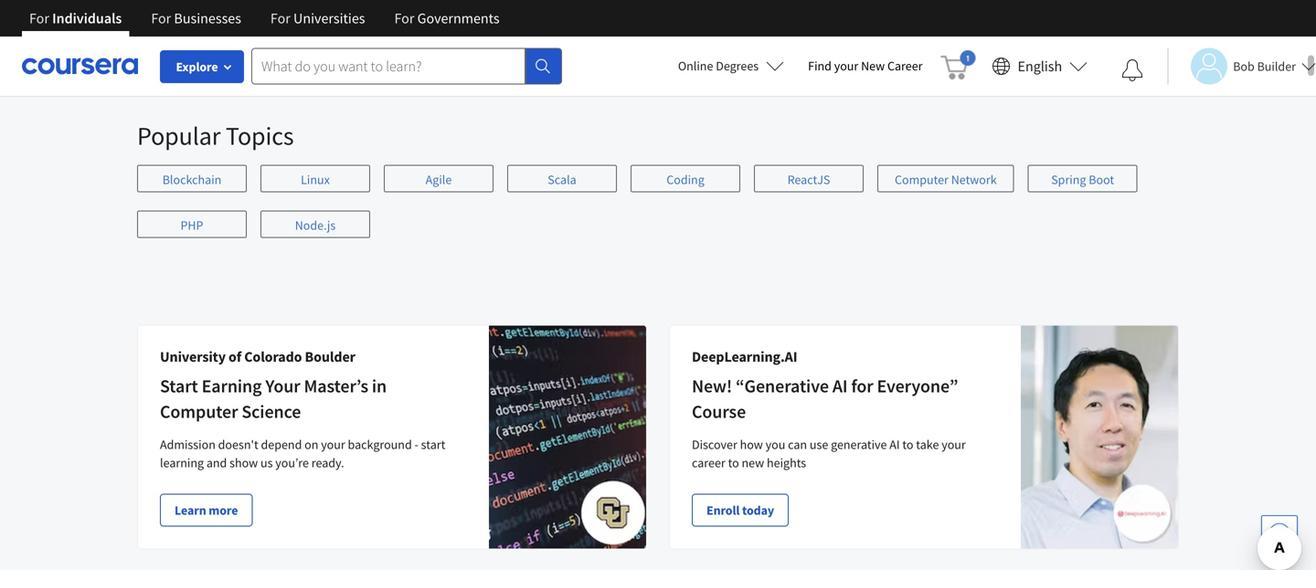Task type: locate. For each thing, give the bounding box(es) containing it.
1 horizontal spatial computer
[[895, 171, 949, 188]]

your inside admission doesn't depend on your background - start learning and show us you're ready.
[[321, 437, 345, 453]]

0 vertical spatial ai
[[833, 375, 848, 398]]

0 horizontal spatial course
[[196, 3, 233, 20]]

computer network link
[[878, 165, 1015, 192]]

on
[[305, 437, 319, 453]]

ready.
[[312, 455, 344, 471]]

help center image
[[1269, 523, 1291, 545]]

doesn't
[[218, 437, 258, 453]]

depend
[[261, 437, 302, 453]]

2 for from the left
[[151, 9, 171, 27]]

linux link
[[261, 165, 370, 192]]

1 vertical spatial course
[[692, 400, 746, 423]]

ai left for on the bottom of the page
[[833, 375, 848, 398]]

1 horizontal spatial ai
[[890, 437, 900, 453]]

your
[[265, 375, 300, 398]]

popular
[[137, 120, 221, 152]]

english
[[1018, 57, 1063, 75]]

find
[[808, 58, 832, 74]]

for left businesses
[[151, 9, 171, 27]]

your up ready.
[[321, 437, 345, 453]]

None search field
[[251, 48, 562, 85]]

bob
[[1234, 58, 1255, 75]]

learning
[[160, 455, 204, 471]]

us
[[261, 455, 273, 471]]

network
[[952, 171, 997, 188]]

shopping cart: 1 item image
[[941, 50, 976, 80]]

2 horizontal spatial your
[[942, 437, 966, 453]]

course
[[196, 3, 233, 20], [692, 400, 746, 423]]

to left take
[[903, 437, 914, 453]]

4 button
[[670, 61, 688, 82]]

online
[[678, 58, 714, 74]]

0 vertical spatial course
[[196, 3, 233, 20]]

course up explore popup button at the top of the page
[[196, 3, 233, 20]]

computer
[[895, 171, 949, 188], [160, 400, 238, 423]]

deeplearning.ai new! "generative ai for everyone" course
[[692, 348, 959, 423]]

1 for from the left
[[29, 9, 49, 27]]

ai left take
[[890, 437, 900, 453]]

master's
[[304, 375, 368, 398]]

university of colorado boulder start earning your master's in computer science
[[160, 348, 387, 423]]

you
[[766, 437, 786, 453]]

university
[[160, 348, 226, 366]]

spring boot
[[1052, 171, 1115, 188]]

ai
[[833, 375, 848, 398], [890, 437, 900, 453]]

popular topics
[[137, 120, 294, 152]]

learn more link
[[160, 494, 253, 527]]

for individuals
[[29, 9, 122, 27]]

1 horizontal spatial your
[[835, 58, 859, 74]]

0 horizontal spatial your
[[321, 437, 345, 453]]

0 vertical spatial computer
[[895, 171, 949, 188]]

start
[[160, 375, 198, 398]]

for governments
[[395, 9, 500, 27]]

boulder
[[305, 348, 356, 366]]

course inside deeplearning.ai new! "generative ai for everyone" course
[[692, 400, 746, 423]]

your inside the find your new career 'link'
[[835, 58, 859, 74]]

discover
[[692, 437, 738, 453]]

your right take
[[942, 437, 966, 453]]

3 for from the left
[[271, 9, 291, 27]]

for for businesses
[[151, 9, 171, 27]]

1 vertical spatial ai
[[890, 437, 900, 453]]

your right the find
[[835, 58, 859, 74]]

new! "generative ai for everyone" course link
[[692, 375, 959, 423]]

1 vertical spatial computer
[[160, 400, 238, 423]]

1 horizontal spatial course
[[692, 400, 746, 423]]

course link
[[179, 0, 424, 37]]

to left new
[[728, 455, 739, 471]]

computer left network
[[895, 171, 949, 188]]

for left universities
[[271, 9, 291, 27]]

1 vertical spatial to
[[728, 455, 739, 471]]

for left individuals on the top
[[29, 9, 49, 27]]

computer down start
[[160, 400, 238, 423]]

for up "what do you want to learn?" text box
[[395, 9, 415, 27]]

ai inside deeplearning.ai new! "generative ai for everyone" course
[[833, 375, 848, 398]]

list
[[137, 165, 1179, 256]]

learn more
[[175, 502, 238, 519]]

4 for from the left
[[395, 9, 415, 27]]

0 vertical spatial to
[[903, 437, 914, 453]]

for for universities
[[271, 9, 291, 27]]

career
[[888, 58, 923, 74]]

new
[[861, 58, 885, 74]]

boot
[[1089, 171, 1115, 188]]

enroll today link
[[692, 494, 789, 527]]

computer inside university of colorado boulder start earning your master's in computer science
[[160, 400, 238, 423]]

course down the new!
[[692, 400, 746, 423]]

start earning your master's in computer science link
[[160, 375, 387, 423]]

spring
[[1052, 171, 1087, 188]]

everyone"
[[877, 375, 959, 398]]

admission doesn't depend on your background - start learning and show us you're ready.
[[160, 437, 446, 471]]

to
[[903, 437, 914, 453], [728, 455, 739, 471]]

online degrees
[[678, 58, 759, 74]]

new!
[[692, 375, 732, 398]]

for
[[29, 9, 49, 27], [151, 9, 171, 27], [271, 9, 291, 27], [395, 9, 415, 27]]

your
[[835, 58, 859, 74], [321, 437, 345, 453], [942, 437, 966, 453]]

businesses
[[174, 9, 241, 27]]

linux
[[301, 171, 330, 188]]

0 horizontal spatial ai
[[833, 375, 848, 398]]

list containing blockchain
[[137, 165, 1179, 256]]

background
[[348, 437, 412, 453]]

What do you want to learn? text field
[[251, 48, 526, 85]]

blockchain
[[162, 171, 222, 188]]

computer network
[[895, 171, 997, 188]]

ai inside discover how you can use generative ai to take your career to new heights
[[890, 437, 900, 453]]

explore
[[176, 59, 218, 75]]

scala
[[548, 171, 577, 188]]

scala link
[[507, 165, 617, 192]]

online degrees button
[[664, 46, 799, 86]]

colorado
[[244, 348, 302, 366]]

0 horizontal spatial computer
[[160, 400, 238, 423]]



Task type: describe. For each thing, give the bounding box(es) containing it.
computer inside "link"
[[895, 171, 949, 188]]

banner navigation
[[15, 0, 514, 37]]

topics
[[226, 120, 294, 152]]

coding link
[[631, 165, 741, 192]]

you're
[[275, 455, 309, 471]]

blockchain link
[[137, 165, 247, 192]]

4
[[675, 63, 683, 80]]

reactjs
[[788, 171, 831, 188]]

career
[[692, 455, 726, 471]]

find your new career
[[808, 58, 923, 74]]

science
[[242, 400, 301, 423]]

use
[[810, 437, 829, 453]]

learn
[[175, 502, 206, 519]]

discover how you can use generative ai to take your career to new heights
[[692, 437, 966, 471]]

enroll
[[707, 502, 740, 519]]

take
[[916, 437, 939, 453]]

course inside course link
[[196, 3, 233, 20]]

new
[[742, 455, 765, 471]]

can
[[788, 437, 807, 453]]

-
[[415, 437, 419, 453]]

node.js link
[[261, 211, 370, 238]]

for
[[852, 375, 874, 398]]

bob builder button
[[1168, 48, 1317, 85]]

0 horizontal spatial to
[[728, 455, 739, 471]]

builder
[[1258, 58, 1297, 75]]

for for individuals
[[29, 9, 49, 27]]

how
[[740, 437, 763, 453]]

coding
[[667, 171, 705, 188]]

find your new career link
[[799, 55, 932, 78]]

heights
[[767, 455, 807, 471]]

universities
[[294, 9, 365, 27]]

individuals
[[52, 9, 122, 27]]

start
[[421, 437, 446, 453]]

node.js
[[295, 217, 336, 234]]

show
[[230, 455, 258, 471]]

governments
[[417, 9, 500, 27]]

in
[[372, 375, 387, 398]]

more
[[209, 502, 238, 519]]

degrees
[[716, 58, 759, 74]]

english button
[[985, 37, 1096, 96]]

for universities
[[271, 9, 365, 27]]

earning
[[202, 375, 262, 398]]

reactjs link
[[754, 165, 864, 192]]

for for governments
[[395, 9, 415, 27]]

and
[[206, 455, 227, 471]]

generative
[[831, 437, 887, 453]]

for businesses
[[151, 9, 241, 27]]

today
[[742, 502, 775, 519]]

your inside discover how you can use generative ai to take your career to new heights
[[942, 437, 966, 453]]

bob builder
[[1234, 58, 1297, 75]]

of
[[229, 348, 241, 366]]

show notifications image
[[1122, 59, 1144, 81]]

php link
[[137, 211, 247, 238]]

spring boot link
[[1028, 165, 1138, 192]]

admission
[[160, 437, 216, 453]]

coursera image
[[22, 51, 138, 81]]

"generative
[[736, 375, 829, 398]]

php
[[181, 217, 203, 234]]

explore button
[[160, 50, 244, 83]]

agile link
[[384, 165, 494, 192]]

agile
[[426, 171, 452, 188]]

enroll today
[[707, 502, 775, 519]]

1 horizontal spatial to
[[903, 437, 914, 453]]



Task type: vqa. For each thing, say whether or not it's contained in the screenshot.
first list box from the top
no



